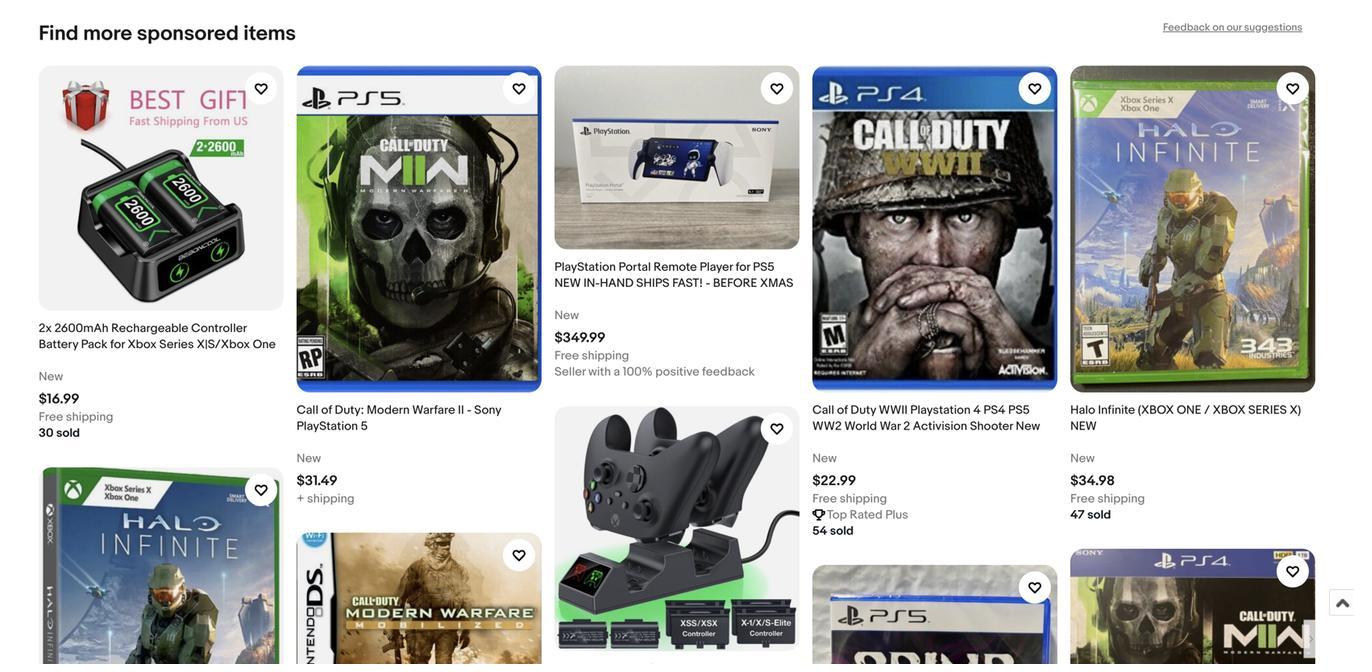 Task type: vqa. For each thing, say whether or not it's contained in the screenshot.
Collectibles
no



Task type: describe. For each thing, give the bounding box(es) containing it.
more
[[83, 21, 132, 46]]

ships
[[636, 276, 670, 291]]

items
[[243, 21, 296, 46]]

find
[[39, 21, 79, 46]]

group containing $349.99
[[39, 66, 1315, 664]]

duty:
[[335, 403, 364, 417]]

our
[[1227, 21, 1242, 34]]

for inside 2x 2600mah rechargeable controller battery pack for xbox series x|s/xbox one
[[110, 337, 125, 352]]

$34.98 text field
[[1070, 473, 1115, 490]]

halo infinite (xbox one / xbox series x) new
[[1070, 403, 1301, 434]]

ii
[[458, 403, 464, 417]]

xbox
[[1213, 403, 1246, 417]]

30
[[39, 426, 54, 441]]

2x
[[39, 321, 52, 336]]

playstation portal remote player for ps5 new in-hand ships fast! - before xmas
[[555, 260, 794, 291]]

feedback
[[1163, 21, 1210, 34]]

free shipping text field for $34.98
[[1070, 491, 1145, 507]]

call for $31.49
[[297, 403, 318, 417]]

hand
[[600, 276, 634, 291]]

halo
[[1070, 403, 1095, 417]]

$22.99
[[813, 473, 856, 490]]

series
[[1248, 403, 1287, 417]]

new text field for $349.99
[[555, 308, 579, 324]]

of for $31.49
[[321, 403, 332, 417]]

new for $16.99
[[39, 370, 63, 384]]

fast!
[[672, 276, 703, 291]]

$34.98
[[1070, 473, 1115, 490]]

playstation inside playstation portal remote player for ps5 new in-hand ships fast! - before xmas
[[555, 260, 616, 275]]

battery
[[39, 337, 78, 352]]

activision
[[913, 419, 967, 434]]

on
[[1213, 21, 1225, 34]]

new inside halo infinite (xbox one / xbox series x) new
[[1070, 419, 1097, 434]]

rated
[[850, 508, 883, 522]]

top rated plus
[[827, 508, 908, 522]]

one
[[253, 337, 276, 352]]

seller
[[555, 365, 586, 379]]

New text field
[[39, 369, 63, 385]]

$349.99 text field
[[555, 330, 606, 347]]

47
[[1070, 508, 1085, 522]]

2
[[904, 419, 910, 434]]

4
[[973, 403, 981, 417]]

infinite
[[1098, 403, 1135, 417]]

new $16.99 free shipping 30 sold
[[39, 370, 113, 441]]

plus
[[885, 508, 908, 522]]

playstation
[[910, 403, 971, 417]]

100%
[[623, 365, 653, 379]]

suggestions
[[1244, 21, 1303, 34]]

x|s/xbox
[[197, 337, 250, 352]]

player
[[700, 260, 733, 275]]

Top Rated Plus text field
[[827, 507, 908, 523]]

new for $34.98
[[1070, 451, 1095, 466]]

x)
[[1290, 403, 1301, 417]]

new for $31.49
[[297, 451, 321, 466]]

5
[[361, 419, 368, 434]]

2600mah
[[55, 321, 109, 336]]

new text field for $22.99
[[813, 450, 837, 467]]

+ shipping text field
[[297, 491, 355, 507]]

of for $22.99
[[837, 403, 848, 417]]

rechargeable
[[111, 321, 188, 336]]

free for $34.98
[[1070, 492, 1095, 506]]

sold for $34.98
[[1087, 508, 1111, 522]]

before
[[713, 276, 757, 291]]

call for $22.99
[[813, 403, 834, 417]]

sold for $16.99
[[56, 426, 80, 441]]

free shipping text field for $16.99
[[39, 409, 113, 425]]

find more sponsored items
[[39, 21, 296, 46]]

new inside playstation portal remote player for ps5 new in-hand ships fast! - before xmas
[[555, 276, 581, 291]]

new $31.49 + shipping
[[297, 451, 355, 506]]

feedback
[[702, 365, 755, 379]]

warfare
[[412, 403, 455, 417]]

Free shipping text field
[[555, 348, 629, 364]]

war
[[880, 419, 901, 434]]

(xbox
[[1138, 403, 1174, 417]]

a
[[614, 365, 620, 379]]

2x 2600mah rechargeable controller battery pack for xbox series x|s/xbox one
[[39, 321, 276, 352]]



Task type: locate. For each thing, give the bounding box(es) containing it.
ps4
[[984, 403, 1006, 417]]

new text field up $22.99
[[813, 450, 837, 467]]

wwii
[[879, 403, 908, 417]]

54 sold
[[813, 524, 854, 538]]

call of duty wwii playstation 4 ps4 ps5 ww2 world war 2 activision shooter new
[[813, 403, 1040, 434]]

$349.99
[[555, 330, 606, 347]]

+
[[297, 492, 304, 506]]

47 sold text field
[[1070, 507, 1111, 523]]

ps5 right ps4
[[1008, 403, 1030, 417]]

sold
[[56, 426, 80, 441], [1087, 508, 1111, 522], [830, 524, 854, 538]]

1 vertical spatial for
[[110, 337, 125, 352]]

2 vertical spatial sold
[[830, 524, 854, 538]]

new
[[555, 276, 581, 291], [1070, 419, 1097, 434]]

new inside new $22.99 free shipping
[[813, 451, 837, 466]]

shipping for $34.98
[[1098, 492, 1145, 506]]

1 horizontal spatial call
[[813, 403, 834, 417]]

world
[[845, 419, 877, 434]]

shipping inside new $31.49 + shipping
[[307, 492, 355, 506]]

new text field up $349.99 text box
[[555, 308, 579, 324]]

free inside new $22.99 free shipping
[[813, 492, 837, 506]]

xmas
[[760, 276, 794, 291]]

1 vertical spatial sold
[[1087, 508, 1111, 522]]

$22.99 text field
[[813, 473, 856, 490]]

New text field
[[555, 308, 579, 324], [297, 450, 321, 467], [813, 450, 837, 467], [1070, 450, 1095, 467]]

one
[[1177, 403, 1202, 417]]

54 sold text field
[[813, 523, 854, 539]]

0 horizontal spatial -
[[467, 403, 472, 417]]

- inside call of duty: modern warfare ii - sony playstation 5
[[467, 403, 472, 417]]

1 call from the left
[[297, 403, 318, 417]]

new text field up $34.98 text field at the right bottom of page
[[1070, 450, 1095, 467]]

call inside call of duty wwii playstation 4 ps4 ps5 ww2 world war 2 activision shooter new
[[813, 403, 834, 417]]

new $22.99 free shipping
[[813, 451, 887, 506]]

with
[[588, 365, 611, 379]]

0 vertical spatial playstation
[[555, 260, 616, 275]]

new $349.99 free shipping seller with a 100% positive feedback
[[555, 308, 755, 379]]

0 horizontal spatial of
[[321, 403, 332, 417]]

new inside new $349.99 free shipping seller with a 100% positive feedback
[[555, 308, 579, 323]]

call
[[297, 403, 318, 417], [813, 403, 834, 417]]

0 vertical spatial for
[[736, 260, 750, 275]]

call of duty: modern warfare ii - sony playstation 5
[[297, 403, 501, 434]]

Free shipping text field
[[39, 409, 113, 425], [813, 491, 887, 507], [1070, 491, 1145, 507]]

0 horizontal spatial ps5
[[753, 260, 775, 275]]

new inside new $16.99 free shipping 30 sold
[[39, 370, 63, 384]]

-
[[706, 276, 710, 291], [467, 403, 472, 417]]

shooter
[[970, 419, 1013, 434]]

new text field for $31.49
[[297, 450, 321, 467]]

2 horizontal spatial free shipping text field
[[1070, 491, 1145, 507]]

2 of from the left
[[837, 403, 848, 417]]

free up seller
[[555, 349, 579, 363]]

free for $16.99
[[39, 410, 63, 424]]

controller
[[191, 321, 247, 336]]

shipping inside new $22.99 free shipping
[[840, 492, 887, 506]]

shipping inside new $34.98 free shipping 47 sold
[[1098, 492, 1145, 506]]

1 of from the left
[[321, 403, 332, 417]]

sony
[[474, 403, 501, 417]]

$16.99 text field
[[39, 391, 80, 408]]

modern
[[367, 403, 410, 417]]

series
[[159, 337, 194, 352]]

new up $34.98 text field at the right bottom of page
[[1070, 451, 1095, 466]]

1 horizontal spatial for
[[736, 260, 750, 275]]

new up $16.99 'text box'
[[39, 370, 63, 384]]

- down player
[[706, 276, 710, 291]]

playstation
[[555, 260, 616, 275], [297, 419, 358, 434]]

playstation inside call of duty: modern warfare ii - sony playstation 5
[[297, 419, 358, 434]]

$16.99
[[39, 391, 80, 408]]

for up the before
[[736, 260, 750, 275]]

new up $22.99
[[813, 451, 837, 466]]

shipping down the $31.49
[[307, 492, 355, 506]]

of inside call of duty: modern warfare ii - sony playstation 5
[[321, 403, 332, 417]]

1 horizontal spatial -
[[706, 276, 710, 291]]

$31.49 text field
[[297, 473, 338, 490]]

sold right 30
[[56, 426, 80, 441]]

sold right 47
[[1087, 508, 1111, 522]]

feedback on our suggestions
[[1163, 21, 1303, 34]]

new for $22.99
[[813, 451, 837, 466]]

call left duty:
[[297, 403, 318, 417]]

of
[[321, 403, 332, 417], [837, 403, 848, 417]]

free inside new $34.98 free shipping 47 sold
[[1070, 492, 1095, 506]]

0 horizontal spatial call
[[297, 403, 318, 417]]

/
[[1204, 403, 1210, 417]]

playstation down duty:
[[297, 419, 358, 434]]

sold inside new $34.98 free shipping 47 sold
[[1087, 508, 1111, 522]]

new left in-
[[555, 276, 581, 291]]

0 vertical spatial -
[[706, 276, 710, 291]]

of left duty:
[[321, 403, 332, 417]]

top
[[827, 508, 847, 522]]

2 horizontal spatial sold
[[1087, 508, 1111, 522]]

group
[[39, 66, 1315, 664]]

1 horizontal spatial ps5
[[1008, 403, 1030, 417]]

free shipping text field up top
[[813, 491, 887, 507]]

new up $349.99 text box
[[555, 308, 579, 323]]

- inside playstation portal remote player for ps5 new in-hand ships fast! - before xmas
[[706, 276, 710, 291]]

free up 47
[[1070, 492, 1095, 506]]

new right 'shooter'
[[1016, 419, 1040, 434]]

free inside new $349.99 free shipping seller with a 100% positive feedback
[[555, 349, 579, 363]]

ww2
[[813, 419, 842, 434]]

1 vertical spatial -
[[467, 403, 472, 417]]

of inside call of duty wwii playstation 4 ps4 ps5 ww2 world war 2 activision shooter new
[[837, 403, 848, 417]]

shipping for $349.99
[[582, 349, 629, 363]]

1 horizontal spatial free shipping text field
[[813, 491, 887, 507]]

ps5 up xmas
[[753, 260, 775, 275]]

0 vertical spatial new
[[555, 276, 581, 291]]

sold down top
[[830, 524, 854, 538]]

new up $31.49 text field
[[297, 451, 321, 466]]

new inside call of duty wwii playstation 4 ps4 ps5 ww2 world war 2 activision shooter new
[[1016, 419, 1040, 434]]

1 vertical spatial ps5
[[1008, 403, 1030, 417]]

0 horizontal spatial new
[[555, 276, 581, 291]]

free
[[555, 349, 579, 363], [39, 410, 63, 424], [813, 492, 837, 506], [1070, 492, 1095, 506]]

free up 30
[[39, 410, 63, 424]]

sold inside new $16.99 free shipping 30 sold
[[56, 426, 80, 441]]

of left the duty
[[837, 403, 848, 417]]

call inside call of duty: modern warfare ii - sony playstation 5
[[297, 403, 318, 417]]

playstation up in-
[[555, 260, 616, 275]]

free shipping text field for $22.99
[[813, 491, 887, 507]]

shipping down $34.98 text field at the right bottom of page
[[1098, 492, 1145, 506]]

for inside playstation portal remote player for ps5 new in-hand ships fast! - before xmas
[[736, 260, 750, 275]]

54
[[813, 524, 827, 538]]

ps5
[[753, 260, 775, 275], [1008, 403, 1030, 417]]

remote
[[654, 260, 697, 275]]

2 call from the left
[[813, 403, 834, 417]]

for right 'pack'
[[110, 337, 125, 352]]

feedback on our suggestions link
[[1163, 21, 1303, 34]]

new down halo
[[1070, 419, 1097, 434]]

1 vertical spatial new
[[1070, 419, 1097, 434]]

1 vertical spatial playstation
[[297, 419, 358, 434]]

1 horizontal spatial playstation
[[555, 260, 616, 275]]

Seller with a 100% positive feedback text field
[[555, 364, 755, 380]]

free for $349.99
[[555, 349, 579, 363]]

xbox
[[128, 337, 157, 352]]

1 horizontal spatial new
[[1070, 419, 1097, 434]]

0 horizontal spatial for
[[110, 337, 125, 352]]

for
[[736, 260, 750, 275], [110, 337, 125, 352]]

0 vertical spatial sold
[[56, 426, 80, 441]]

30 sold text field
[[39, 425, 80, 441]]

new $34.98 free shipping 47 sold
[[1070, 451, 1145, 522]]

0 horizontal spatial free shipping text field
[[39, 409, 113, 425]]

portal
[[619, 260, 651, 275]]

in-
[[584, 276, 600, 291]]

shipping for $22.99
[[840, 492, 887, 506]]

duty
[[851, 403, 876, 417]]

call up ww2
[[813, 403, 834, 417]]

new for $349.99
[[555, 308, 579, 323]]

new inside new $31.49 + shipping
[[297, 451, 321, 466]]

shipping up rated
[[840, 492, 887, 506]]

sponsored
[[137, 21, 239, 46]]

0 horizontal spatial playstation
[[297, 419, 358, 434]]

ps5 inside playstation portal remote player for ps5 new in-hand ships fast! - before xmas
[[753, 260, 775, 275]]

- right ii
[[467, 403, 472, 417]]

0 vertical spatial ps5
[[753, 260, 775, 275]]

shipping up 30 sold text box
[[66, 410, 113, 424]]

free shipping text field down $16.99
[[39, 409, 113, 425]]

free shipping text field down $34.98 text field at the right bottom of page
[[1070, 491, 1145, 507]]

shipping for $16.99
[[66, 410, 113, 424]]

free inside new $16.99 free shipping 30 sold
[[39, 410, 63, 424]]

shipping
[[582, 349, 629, 363], [66, 410, 113, 424], [307, 492, 355, 506], [840, 492, 887, 506], [1098, 492, 1145, 506]]

free down $22.99 text box
[[813, 492, 837, 506]]

shipping inside new $349.99 free shipping seller with a 100% positive feedback
[[582, 349, 629, 363]]

0 horizontal spatial sold
[[56, 426, 80, 441]]

free for $22.99
[[813, 492, 837, 506]]

new inside new $34.98 free shipping 47 sold
[[1070, 451, 1095, 466]]

shipping for $31.49
[[307, 492, 355, 506]]

pack
[[81, 337, 108, 352]]

shipping inside new $16.99 free shipping 30 sold
[[66, 410, 113, 424]]

new text field up $31.49 text field
[[297, 450, 321, 467]]

sold inside 54 sold text field
[[830, 524, 854, 538]]

new text field for $34.98
[[1070, 450, 1095, 467]]

new
[[555, 308, 579, 323], [39, 370, 63, 384], [1016, 419, 1040, 434], [297, 451, 321, 466], [813, 451, 837, 466], [1070, 451, 1095, 466]]

$31.49
[[297, 473, 338, 490]]

ps5 inside call of duty wwii playstation 4 ps4 ps5 ww2 world war 2 activision shooter new
[[1008, 403, 1030, 417]]

positive
[[655, 365, 699, 379]]

1 horizontal spatial of
[[837, 403, 848, 417]]

shipping up with
[[582, 349, 629, 363]]

1 horizontal spatial sold
[[830, 524, 854, 538]]



